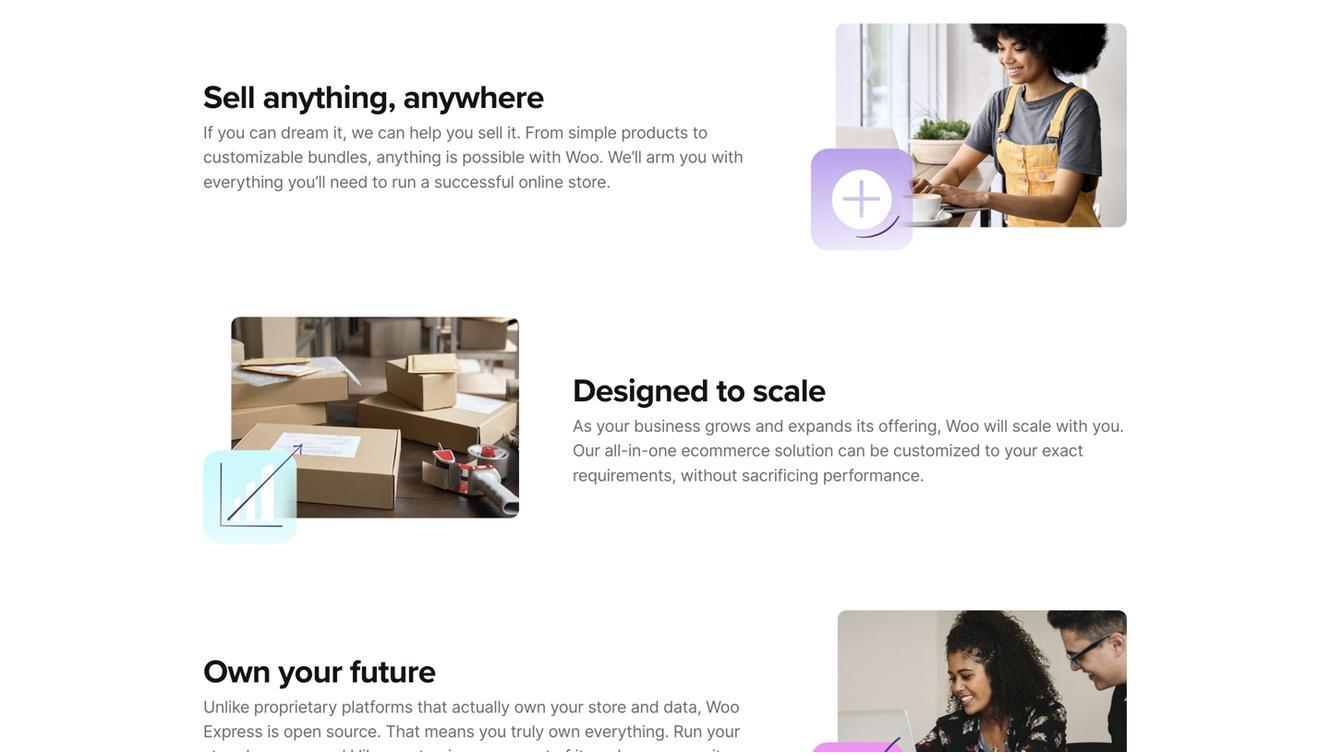 Task type: vqa. For each thing, say whether or not it's contained in the screenshot.
can inside Designed to scale As your business grows and expands its offering, Woo will scale with you. Our all-in-one ecommerce solution can be customized to your exact requirements, without sacrificing performance.
yes



Task type: describe. For each thing, give the bounding box(es) containing it.
0 vertical spatial scale
[[753, 372, 826, 411]]

bundles,
[[308, 148, 372, 167]]

everything.
[[585, 722, 669, 742]]

future
[[350, 653, 436, 692]]

own your future unlike proprietary platforms that actually own your store and data, woo express is open source. that means you truly own everything. run your store however you'd like, customize every part of it, and even move it
[[203, 653, 740, 753]]

woo inside own your future unlike proprietary platforms that actually own your store and data, woo express is open source. that means you truly own everything. run your store however you'd like, customize every part of it, and even move it
[[706, 698, 740, 718]]

1 horizontal spatial scale
[[1012, 417, 1051, 437]]

can inside designed to scale as your business grows and expands its offering, woo will scale with you. our all-in-one ecommerce solution can be customized to your exact requirements, without sacrificing performance.
[[838, 441, 865, 461]]

express
[[203, 722, 263, 742]]

anywhere
[[403, 78, 544, 117]]

you'd
[[315, 747, 354, 753]]

every
[[474, 747, 516, 753]]

you left sell
[[446, 123, 473, 143]]

0 horizontal spatial can
[[249, 123, 277, 143]]

even
[[626, 747, 662, 753]]

help
[[409, 123, 442, 143]]

your right run
[[707, 722, 740, 742]]

one
[[649, 441, 677, 461]]

we'll
[[608, 148, 642, 167]]

to right products
[[693, 123, 708, 143]]

that
[[417, 698, 447, 718]]

as
[[573, 417, 592, 437]]

you'll
[[288, 172, 326, 192]]

is inside sell anything, anywhere if you can dream it, we can help you sell it. from simple products to customizable bundles, anything is possible with woo. we'll arm you with everything you'll need to run a successful online store.
[[446, 148, 458, 167]]

unlike
[[203, 698, 249, 718]]

in-
[[628, 441, 649, 461]]

of
[[555, 747, 571, 753]]

dream
[[281, 123, 329, 143]]

products
[[621, 123, 688, 143]]

run
[[673, 722, 702, 742]]

if
[[203, 123, 213, 143]]

to up the grows on the right bottom of page
[[716, 372, 745, 411]]

store.
[[568, 172, 611, 192]]

our
[[573, 441, 600, 461]]

your up all-
[[596, 417, 630, 437]]

part
[[520, 747, 551, 753]]

0 horizontal spatial with
[[529, 148, 561, 167]]

business
[[634, 417, 701, 437]]

designed to scale as your business grows and expands its offering, woo will scale with you. our all-in-one ecommerce solution can be customized to your exact requirements, without sacrificing performance.
[[573, 372, 1124, 486]]

it, inside sell anything, anywhere if you can dream it, we can help you sell it. from simple products to customizable bundles, anything is possible with woo. we'll arm you with everything you'll need to run a successful online store.
[[333, 123, 347, 143]]

it, inside own your future unlike proprietary platforms that actually own your store and data, woo express is open source. that means you truly own everything. run your store however you'd like, customize every part of it, and even move it
[[575, 747, 589, 753]]

to left run on the top of the page
[[372, 172, 387, 192]]

move
[[666, 747, 708, 753]]

means
[[424, 722, 475, 742]]

like,
[[358, 747, 388, 753]]

woo inside designed to scale as your business grows and expands its offering, woo will scale with you. our all-in-one ecommerce solution can be customized to your exact requirements, without sacrificing performance.
[[946, 417, 979, 437]]

everything
[[203, 172, 283, 192]]

1 horizontal spatial can
[[378, 123, 405, 143]]

customize
[[392, 747, 469, 753]]

grows
[[705, 417, 751, 437]]

exact
[[1042, 441, 1083, 461]]

is inside own your future unlike proprietary platforms that actually own your store and data, woo express is open source. that means you truly own everything. run your store however you'd like, customize every part of it, and even move it
[[267, 722, 279, 742]]

anything
[[376, 148, 441, 167]]

that
[[386, 722, 420, 742]]

own
[[203, 653, 271, 692]]

sell
[[478, 123, 503, 143]]

truly
[[511, 722, 544, 742]]

offering,
[[879, 417, 941, 437]]



Task type: locate. For each thing, give the bounding box(es) containing it.
and inside designed to scale as your business grows and expands its offering, woo will scale with you. our all-in-one ecommerce solution can be customized to your exact requirements, without sacrificing performance.
[[755, 417, 784, 437]]

online
[[519, 172, 564, 192]]

you up every
[[479, 722, 506, 742]]

requirements,
[[573, 466, 676, 486]]

0 horizontal spatial store
[[203, 747, 242, 753]]

with right the arm
[[711, 148, 743, 167]]

1 vertical spatial and
[[631, 698, 659, 718]]

customizable
[[203, 148, 303, 167]]

actually
[[452, 698, 510, 718]]

scale up expands
[[753, 372, 826, 411]]

can
[[249, 123, 277, 143], [378, 123, 405, 143], [838, 441, 865, 461]]

1 vertical spatial is
[[267, 722, 279, 742]]

1 horizontal spatial woo
[[946, 417, 979, 437]]

and
[[755, 417, 784, 437], [631, 698, 659, 718], [593, 747, 621, 753]]

however
[[246, 747, 310, 753]]

we
[[351, 123, 373, 143]]

can up customizable
[[249, 123, 277, 143]]

with
[[529, 148, 561, 167], [711, 148, 743, 167], [1056, 417, 1088, 437]]

1 vertical spatial own
[[549, 722, 580, 742]]

1 horizontal spatial own
[[549, 722, 580, 742]]

your down will
[[1004, 441, 1038, 461]]

0 vertical spatial store
[[588, 698, 626, 718]]

be
[[870, 441, 889, 461]]

sell
[[203, 78, 255, 117]]

customized
[[893, 441, 980, 461]]

2 vertical spatial and
[[593, 747, 621, 753]]

all-
[[605, 441, 628, 461]]

is up 'successful'
[[446, 148, 458, 167]]

and right the grows on the right bottom of page
[[755, 417, 784, 437]]

open
[[284, 722, 322, 742]]

1 vertical spatial it,
[[575, 747, 589, 753]]

with up exact
[[1056, 417, 1088, 437]]

to down will
[[985, 441, 1000, 461]]

and down "everything."
[[593, 747, 621, 753]]

0 horizontal spatial it,
[[333, 123, 347, 143]]

woo
[[946, 417, 979, 437], [706, 698, 740, 718]]

own up of
[[549, 722, 580, 742]]

woo left will
[[946, 417, 979, 437]]

1 horizontal spatial and
[[631, 698, 659, 718]]

2 horizontal spatial and
[[755, 417, 784, 437]]

0 horizontal spatial scale
[[753, 372, 826, 411]]

you right the arm
[[679, 148, 707, 167]]

0 horizontal spatial and
[[593, 747, 621, 753]]

will
[[984, 417, 1008, 437]]

without
[[681, 466, 737, 486]]

its
[[857, 417, 874, 437]]

0 vertical spatial woo
[[946, 417, 979, 437]]

and up "everything."
[[631, 698, 659, 718]]

1 horizontal spatial is
[[446, 148, 458, 167]]

is
[[446, 148, 458, 167], [267, 722, 279, 742]]

own
[[514, 698, 546, 718], [549, 722, 580, 742]]

with down from
[[529, 148, 561, 167]]

sell anything, anywhere if you can dream it, we can help you sell it. from simple products to customizable bundles, anything is possible with woo. we'll arm you with everything you'll need to run a successful online store.
[[203, 78, 743, 192]]

0 horizontal spatial own
[[514, 698, 546, 718]]

from
[[525, 123, 564, 143]]

store up "everything."
[[588, 698, 626, 718]]

your
[[596, 417, 630, 437], [1004, 441, 1038, 461], [278, 653, 342, 692], [550, 698, 584, 718], [707, 722, 740, 742]]

ecommerce
[[681, 441, 770, 461]]

anything,
[[263, 78, 395, 117]]

it.
[[507, 123, 521, 143]]

successful
[[434, 172, 514, 192]]

designed
[[573, 372, 709, 411]]

with inside designed to scale as your business grows and expands its offering, woo will scale with you. our all-in-one ecommerce solution can be customized to your exact requirements, without sacrificing performance.
[[1056, 417, 1088, 437]]

it, left "we"
[[333, 123, 347, 143]]

can left be
[[838, 441, 865, 461]]

0 vertical spatial own
[[514, 698, 546, 718]]

is up however
[[267, 722, 279, 742]]

1 horizontal spatial it,
[[575, 747, 589, 753]]

you right the if
[[217, 123, 245, 143]]

woo.
[[566, 148, 603, 167]]

1 horizontal spatial store
[[588, 698, 626, 718]]

performance.
[[823, 466, 924, 486]]

expands
[[788, 417, 852, 437]]

platforms
[[342, 698, 413, 718]]

2 horizontal spatial with
[[1056, 417, 1088, 437]]

to
[[693, 123, 708, 143], [372, 172, 387, 192], [716, 372, 745, 411], [985, 441, 1000, 461]]

store down express
[[203, 747, 242, 753]]

store
[[588, 698, 626, 718], [203, 747, 242, 753]]

you.
[[1092, 417, 1124, 437]]

0 horizontal spatial woo
[[706, 698, 740, 718]]

run
[[392, 172, 416, 192]]

solution
[[775, 441, 834, 461]]

you inside own your future unlike proprietary platforms that actually own your store and data, woo express is open source. that means you truly own everything. run your store however you'd like, customize every part of it, and even move it
[[479, 722, 506, 742]]

can right "we"
[[378, 123, 405, 143]]

own up truly
[[514, 698, 546, 718]]

your up of
[[550, 698, 584, 718]]

scale
[[753, 372, 826, 411], [1012, 417, 1051, 437]]

0 vertical spatial is
[[446, 148, 458, 167]]

0 vertical spatial and
[[755, 417, 784, 437]]

a
[[421, 172, 430, 192]]

woo right 'data,' on the bottom of page
[[706, 698, 740, 718]]

possible
[[462, 148, 525, 167]]

it, right of
[[575, 747, 589, 753]]

you
[[217, 123, 245, 143], [446, 123, 473, 143], [679, 148, 707, 167], [479, 722, 506, 742]]

source.
[[326, 722, 381, 742]]

scale right will
[[1012, 417, 1051, 437]]

1 vertical spatial store
[[203, 747, 242, 753]]

1 horizontal spatial with
[[711, 148, 743, 167]]

1 vertical spatial woo
[[706, 698, 740, 718]]

sacrificing
[[742, 466, 819, 486]]

your up proprietary
[[278, 653, 342, 692]]

proprietary
[[254, 698, 337, 718]]

2 horizontal spatial can
[[838, 441, 865, 461]]

simple
[[568, 123, 617, 143]]

it,
[[333, 123, 347, 143], [575, 747, 589, 753]]

0 vertical spatial it,
[[333, 123, 347, 143]]

1 vertical spatial scale
[[1012, 417, 1051, 437]]

data,
[[664, 698, 702, 718]]

0 horizontal spatial is
[[267, 722, 279, 742]]

need
[[330, 172, 368, 192]]

arm
[[646, 148, 675, 167]]



